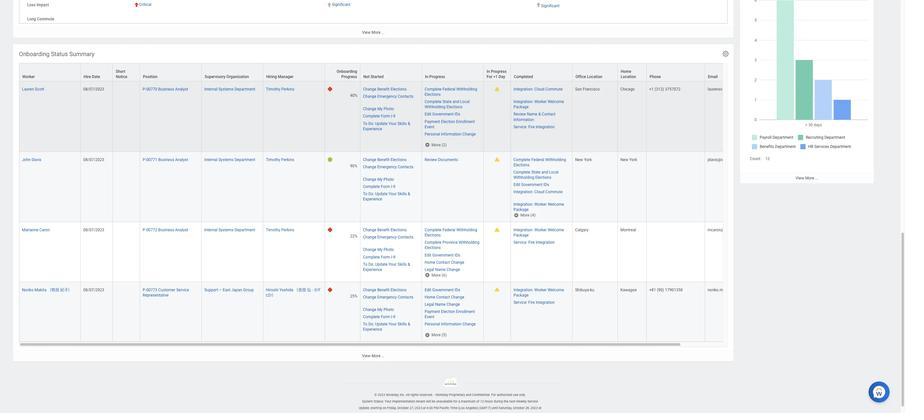 Task type: describe. For each thing, give the bounding box(es) containing it.
information for edit government ids
[[441, 322, 462, 326]]

system
[[362, 400, 373, 403]]

timothy perkins link for 40%
[[266, 86, 294, 92]]

0 vertical spatial time
[[450, 406, 458, 410]]

28,
[[526, 406, 530, 410]]

all
[[406, 393, 410, 397]]

local for enrollment
[[460, 99, 470, 104]]

1 service: fire integration link from the top
[[514, 123, 555, 129]]

4 integration: worker welcome package link from the top
[[514, 286, 564, 297]]

home location column header
[[618, 63, 647, 82]]

government down (6)
[[432, 288, 454, 292]]

form for 90%
[[381, 184, 390, 189]]

position button
[[140, 63, 201, 81]]

(4)
[[531, 213, 536, 218]]

more (5)
[[432, 333, 447, 337]]

p-00770 business analyst
[[143, 87, 188, 92]]

business for 00770
[[158, 87, 174, 92]]

scott
[[35, 87, 44, 92]]

hiring
[[266, 75, 277, 79]]

0 horizontal spatial (los
[[449, 413, 456, 413]]

contact inside review name & contact information
[[542, 112, 556, 117]]

more (4) button
[[514, 212, 536, 218]]

p-00773 customer service representative
[[143, 288, 189, 297]]

john davis
[[22, 157, 41, 162]]

to for 25%
[[363, 322, 368, 326]]

1 legal name change link from the top
[[425, 266, 460, 272]]

1 vertical spatial angeles)
[[457, 413, 470, 413]]

complete state and local withholding elections for election
[[425, 99, 470, 109]]

noriko
[[22, 288, 34, 292]]

loss
[[27, 3, 36, 7]]

phone
[[650, 75, 661, 79]]

1 horizontal spatial 2023
[[415, 406, 422, 410]]

payment for edit
[[425, 119, 440, 124]]

more (5) button
[[425, 332, 448, 338]]

change emergency contacts link for 90%
[[363, 163, 414, 169]]

supervisory
[[205, 75, 226, 79]]

for inside 'in progress for >1 day'
[[487, 75, 493, 79]]

welcome for the integration: worker welcome package link inside items selected list
[[548, 99, 564, 104]]

kawagoe
[[621, 288, 637, 292]]

edit for payment election enrollment event
[[425, 112, 432, 117]]

long commute
[[27, 17, 54, 21]]

integration: worker welcome package inside items selected list
[[514, 99, 564, 109]]

& inside review name & contact information
[[539, 112, 541, 117]]

change my photo for 90%
[[363, 177, 394, 182]]

department for p-00771 business analyst
[[235, 157, 255, 162]]

service: for edit government ids
[[514, 300, 528, 305]]

systems for p-00772 business analyst
[[219, 228, 234, 232]]

rights
[[411, 393, 419, 397]]

worker inside popup button
[[22, 75, 35, 79]]

hours
[[485, 400, 493, 403]]

implementation
[[392, 400, 415, 403]]

lauren scott
[[22, 87, 44, 92]]

timothy for 40%
[[266, 87, 280, 92]]

complete federal withholding elections link for contact
[[425, 226, 477, 238]]

+1
[[650, 87, 654, 92]]

3 integration: worker welcome package link from the top
[[514, 226, 564, 238]]

view more ... link for count
[[740, 173, 874, 184]]

3 package from the top
[[514, 233, 529, 238]]

not started column header
[[361, 63, 422, 82]]

1 service: fire integration from the top
[[514, 125, 555, 129]]

1 service: from the top
[[514, 125, 528, 129]]

0 vertical spatial pacific
[[440, 406, 450, 410]]

3757072
[[665, 87, 681, 92]]

2 package from the top
[[514, 207, 529, 212]]

edit government ids for contact
[[425, 253, 461, 257]]

complete form i-9 for 40%
[[363, 114, 396, 119]]

0 vertical spatial (los
[[458, 406, 465, 410]]

to for 22%
[[363, 262, 368, 267]]

complete for complete state and local withholding elections link for cloud
[[514, 170, 531, 174]]

complete state and local withholding elections link for cloud
[[514, 169, 559, 180]]

name for worker
[[527, 112, 538, 117]]

review for review name & contact information
[[514, 112, 526, 117]]

3 integration: worker welcome package from the top
[[514, 228, 564, 238]]

makita
[[35, 288, 46, 292]]

representative
[[143, 293, 169, 297]]

... inside onboarding status summary element
[[382, 354, 385, 358]]

in for in progress for >1 day
[[487, 69, 490, 74]]

1 home contact change link from the top
[[425, 259, 464, 265]]

row containing short notice
[[19, 63, 767, 82]]

2 vertical spatial view more ... link
[[13, 350, 734, 361]]

impact
[[37, 3, 49, 7]]

in progress for >1 day column header
[[484, 63, 511, 82]]

weekly
[[516, 400, 527, 403]]

and for enrollment
[[453, 99, 459, 104]]

for inside © 2023 workday, inc. all rights reserved. - workday proprietary and confidential. for authorized use only. system status: your implementation tenant will be unavailable for a maximum of 12 hours during the next weekly service update; starting on friday, october 27, 2023 at 6:00 pm pacific time (los angeles) (gmt-7) until saturday, october 28, 2023 at 6:00 am pacific time (los angeles) (gmt-7).
[[491, 393, 496, 397]]

the
[[504, 400, 509, 403]]

starting
[[371, 406, 382, 410]]

complete form i-9 for 90%
[[363, 184, 396, 189]]

1 home contact change from the top
[[425, 260, 464, 265]]

7)
[[488, 406, 491, 410]]

john davis link
[[22, 156, 41, 162]]

p-00770 business analyst link
[[143, 86, 188, 92]]

commute inside my team's retention risk element
[[37, 17, 54, 21]]

analyst for p-00772 business analyst
[[175, 228, 188, 232]]

onboarding for progress
[[337, 69, 357, 74]]

0 vertical spatial 6:00
[[427, 406, 433, 410]]

internal systems department link for p-00770 business analyst
[[204, 86, 255, 92]]

integration: for 1st integration: cloud commute link
[[514, 87, 534, 92]]

lauren scott link
[[22, 86, 44, 92]]

1 horizontal spatial significant link
[[541, 2, 560, 8]]

1 at from the left
[[423, 406, 426, 410]]

change emergency contacts for 90%
[[363, 165, 414, 169]]

office location
[[576, 75, 603, 79]]

in for in progress
[[425, 75, 428, 79]]

commute for 1st integration: cloud commute link
[[546, 87, 563, 92]]

2 vertical spatial home
[[425, 295, 435, 299]]

integration: for 3rd the integration: worker welcome package link from the top
[[514, 228, 534, 232]]

configure onboarding status summary image
[[722, 50, 730, 57]]

onboarding for status
[[19, 51, 50, 57]]

onboarding status summary element
[[13, 44, 767, 361]]

complete for complete form i-9 link for 25%
[[363, 315, 380, 319]]

1 october from the left
[[397, 406, 409, 410]]

contact for second home contact change link from the top of the onboarding status summary element
[[436, 295, 450, 299]]

2 october from the left
[[513, 406, 525, 410]]

(90)
[[657, 288, 664, 292]]

san
[[575, 87, 582, 92]]

complete for complete form i-9 link corresponding to 22%
[[363, 255, 380, 259]]

onboarding progress
[[337, 69, 357, 79]]

my for 25%
[[377, 307, 383, 312]]

date
[[92, 75, 100, 79]]

integration: for 1st integration: cloud commute link from the bottom
[[514, 190, 534, 194]]

ids for enrollment
[[455, 112, 461, 117]]

08/07/2023 for marianne caron
[[83, 228, 104, 232]]

department for p-00772 business analyst
[[235, 228, 255, 232]]

not started
[[363, 75, 384, 79]]

email button
[[705, 63, 767, 81]]

1 new from the left
[[575, 157, 583, 162]]

40%
[[350, 93, 358, 98]]

japan
[[231, 288, 242, 292]]

0 horizontal spatial 2023
[[378, 393, 385, 397]]

4 package from the top
[[514, 293, 529, 297]]

2 integration: worker welcome package from the top
[[514, 202, 564, 212]]

experience for 25%
[[363, 327, 382, 332]]

form for 25%
[[381, 315, 390, 319]]

more (6) button
[[425, 272, 448, 278]]

0 vertical spatial angeles)
[[466, 406, 479, 410]]

cell for p-00772 business analyst
[[113, 222, 140, 282]]

status
[[51, 51, 68, 57]]

（吉田
[[294, 288, 306, 292]]

service: fire integration link for shibuya-ku
[[514, 299, 555, 305]]

not started button
[[361, 63, 422, 81]]

not
[[363, 75, 370, 79]]

2 at from the left
[[539, 406, 542, 410]]

view more ... link for long commute
[[13, 27, 734, 38]]

experience for 90%
[[363, 197, 382, 201]]

support – east japan group
[[204, 288, 254, 292]]

0 horizontal spatial significant link
[[332, 1, 351, 7]]

supervisory organization button
[[202, 63, 263, 81]]

information inside review name & contact information
[[514, 117, 534, 122]]

until
[[492, 406, 498, 410]]

2 skills from the top
[[398, 192, 407, 196]]

documents
[[438, 157, 458, 162]]

1 vertical spatial name
[[435, 267, 446, 272]]

noriko makita （牧田 紀子） link
[[22, 286, 72, 292]]

and inside © 2023 workday, inc. all rights reserved. - workday proprietary and confidential. for authorized use only. system status: your implementation tenant will be unavailable for a maximum of 12 hours during the next weekly service update; starting on friday, october 27, 2023 at 6:00 pm pacific time (los angeles) (gmt-7) until saturday, october 28, 2023 at 6:00 am pacific time (los angeles) (gmt-7).
[[466, 393, 471, 397]]

hire date
[[84, 75, 100, 79]]

review documents
[[425, 157, 458, 162]]

form for 22%
[[381, 255, 390, 259]]

in progress
[[425, 75, 445, 79]]

state for cloud
[[532, 170, 541, 174]]

紀子）
[[60, 288, 72, 292]]

integration for calgary
[[536, 240, 555, 245]]

08/07/2023 for lauren scott
[[83, 87, 104, 92]]

business for 00771
[[158, 157, 174, 162]]

service: fire integration for shibuya-ku
[[514, 300, 555, 305]]

my team's retention risk element
[[13, 0, 734, 38]]

more (6)
[[432, 273, 447, 277]]

1 york from the left
[[584, 157, 592, 162]]

edit government ids inside items selected list
[[425, 288, 461, 292]]

1 integration: cloud commute link from the top
[[514, 86, 563, 92]]

hiring manager button
[[263, 63, 325, 81]]

integration inside items selected list
[[536, 125, 555, 129]]

during
[[494, 400, 503, 403]]

2 home contact change link from the top
[[425, 294, 464, 299]]

internal systems department link for p-00771 business analyst
[[204, 156, 255, 162]]

more inside time to fill my team element
[[806, 176, 815, 181]]

items selected list containing edit government ids
[[425, 286, 481, 332]]

department for p-00770 business analyst
[[235, 87, 255, 92]]

items selected list containing integration: cloud commute
[[514, 86, 570, 129]]

hiroshi yoshida （吉田 弘 - ﾖｼﾀﾞ ﾋﾛｼ） link
[[266, 286, 322, 297]]

home inside home location
[[621, 69, 632, 74]]

row containing john davis
[[19, 152, 767, 222]]

only.
[[519, 393, 526, 397]]

government for election
[[432, 112, 454, 117]]

2 york from the left
[[630, 157, 637, 162]]

progress for in progress for >1 day
[[491, 69, 507, 74]]

hiroshi
[[266, 288, 279, 292]]

service: fire integration link for calgary
[[514, 239, 555, 245]]

00771
[[146, 157, 157, 162]]

your for home contact change
[[389, 322, 397, 326]]

systems for p-00771 business analyst
[[219, 157, 234, 162]]

home location
[[621, 69, 636, 79]]

marianne caron
[[22, 228, 50, 232]]

integration for shibuya-ku
[[536, 300, 555, 305]]

cell for p-00773 customer service representative
[[113, 282, 140, 342]]

12 button
[[766, 156, 771, 161]]

your for complete province withholding elections
[[389, 262, 397, 267]]

calgary
[[575, 228, 589, 232]]

(2)
[[442, 143, 447, 147]]

22%
[[350, 234, 358, 239]]

update for 40%
[[375, 121, 388, 126]]

photo for 22%
[[384, 248, 394, 252]]

0 horizontal spatial 6:00
[[418, 413, 424, 413]]

row containing noriko makita （牧田 紀子）
[[19, 282, 767, 342]]

yoshida
[[279, 288, 293, 292]]

john
[[22, 157, 31, 162]]

tenant
[[416, 400, 425, 403]]

long
[[27, 17, 36, 21]]

started
[[371, 75, 384, 79]]

personal information change link for more (5)
[[425, 321, 476, 326]]

change my photo for 25%
[[363, 307, 394, 312]]

2 horizontal spatial 2023
[[531, 406, 538, 410]]

2 integration: worker welcome package link from the top
[[514, 201, 564, 212]]

complete federal withholding elections link for election
[[425, 86, 477, 97]]

2 legal name change link from the top
[[425, 301, 460, 307]]

© 2023 workday, inc. all rights reserved. - workday proprietary and confidential. for authorized use only. system status: your implementation tenant will be unavailable for a maximum of 12 hours during the next weekly service update; starting on friday, october 27, 2023 at 6:00 pm pacific time (los angeles) (gmt-7) until saturday, october 28, 2023 at 6:00 am pacific time (los angeles) (gmt-7).
[[359, 393, 542, 413]]

change benefit elections for 25%
[[363, 288, 407, 292]]

edit government ids link for election
[[425, 111, 461, 117]]

... for long commute
[[382, 30, 385, 35]]

onboarding status summary
[[19, 51, 94, 57]]

montreal
[[621, 228, 636, 232]]

in progress for >1 day button
[[484, 63, 511, 81]]

completed button
[[511, 63, 572, 81]]

noriko.makita@gmail.net
[[708, 288, 752, 292]]

1 vertical spatial time
[[441, 413, 449, 413]]

change benefit elections link for 22%
[[363, 226, 407, 232]]

–
[[219, 288, 222, 292]]

francisco
[[583, 87, 600, 92]]

1 new york from the left
[[575, 157, 592, 162]]

do: for 25%
[[369, 322, 374, 326]]

personal for more (2)
[[425, 132, 440, 136]]



Task type: locate. For each thing, give the bounding box(es) containing it.
loss impact
[[27, 3, 49, 7]]

in progress button
[[422, 63, 484, 81]]

customer
[[158, 288, 175, 292]]

cloud down completed "column header" on the right of page
[[535, 87, 545, 92]]

p- inside p-00773 customer service representative
[[143, 288, 146, 292]]

00773
[[146, 288, 157, 292]]

1 vertical spatial onboarding
[[337, 69, 357, 74]]

worker
[[22, 75, 35, 79], [535, 99, 547, 104], [535, 202, 547, 207], [535, 228, 547, 232], [535, 288, 547, 292]]

1 location from the left
[[587, 75, 603, 79]]

location inside popup button
[[621, 75, 636, 79]]

in
[[487, 69, 490, 74], [425, 75, 428, 79]]

1 vertical spatial for
[[491, 393, 496, 397]]

4 contacts from the top
[[398, 295, 414, 299]]

complete for complete federal withholding elections link corresponding to election
[[425, 87, 442, 92]]

analyst down 'position' column header
[[175, 87, 188, 92]]

location inside popup button
[[587, 75, 603, 79]]

government for cloud
[[521, 182, 543, 187]]

2 election from the top
[[441, 309, 455, 314]]

1 integration: cloud commute from the top
[[514, 87, 563, 92]]

2 legal name change from the top
[[425, 302, 460, 307]]

short notice button
[[113, 63, 140, 81]]

october down weekly
[[513, 406, 525, 410]]

1 business from the top
[[158, 87, 174, 92]]

0 horizontal spatial (gmt-
[[470, 413, 479, 413]]

4 change benefit elections from the top
[[363, 288, 407, 292]]

edit down more (6) dropdown button
[[425, 288, 432, 292]]

personal information change up (5)
[[425, 322, 476, 326]]

event inside items selected list
[[425, 315, 434, 319]]

0 vertical spatial timothy
[[266, 87, 280, 92]]

emergency for 40%
[[377, 94, 397, 99]]

2 vertical spatial commute
[[546, 190, 563, 194]]

0 vertical spatial ...
[[382, 30, 385, 35]]

& for complete state and local withholding elections
[[408, 121, 410, 126]]

0 vertical spatial perkins
[[281, 87, 294, 92]]

1 vertical spatial home
[[425, 260, 435, 265]]

onboarding
[[19, 51, 50, 57], [337, 69, 357, 74]]

east
[[223, 288, 230, 292]]

complete for election's complete state and local withholding elections link
[[425, 99, 442, 104]]

enrollment inside items selected list
[[456, 309, 475, 314]]

integration
[[536, 125, 555, 129], [536, 240, 555, 245], [536, 300, 555, 305]]

2 horizontal spatial and
[[542, 170, 548, 174]]

1 vertical spatial -
[[434, 393, 435, 397]]

emergency for 25%
[[377, 295, 397, 299]]

business right 00770
[[158, 87, 174, 92]]

1 timothy perkins from the top
[[266, 87, 294, 92]]

legal name change link up (6)
[[425, 266, 460, 272]]

1 vertical spatial internal systems department
[[204, 157, 255, 162]]

1 vertical spatial payment election enrollment event link
[[425, 308, 475, 319]]

home up chicago
[[621, 69, 632, 74]]

election up (2)
[[441, 119, 455, 124]]

significant for leftmost significant link
[[332, 2, 351, 7]]

1 vertical spatial complete federal withholding elections
[[514, 157, 566, 167]]

4 complete form i-9 link from the top
[[363, 313, 396, 319]]

2023 right ©
[[378, 393, 385, 397]]

legal down more (6) dropdown button
[[425, 302, 434, 307]]

state
[[443, 99, 452, 104], [532, 170, 541, 174]]

2 08/07/2023 from the top
[[83, 157, 104, 162]]

my for 90%
[[377, 177, 383, 182]]

1 horizontal spatial service
[[528, 400, 538, 403]]

complete form i-9 link for 25%
[[363, 313, 396, 319]]

change emergency contacts for 40%
[[363, 94, 414, 99]]

contacts for 25%
[[398, 295, 414, 299]]

edit government ids link
[[425, 111, 461, 117], [514, 181, 549, 187], [425, 251, 461, 257], [425, 286, 461, 292]]

4 benefit from the top
[[377, 288, 390, 292]]

edit government ids down complete province withholding elections
[[425, 253, 461, 257]]

2 legal from the top
[[425, 302, 434, 307]]

3 9 from the top
[[393, 255, 396, 259]]

hire date column header
[[81, 63, 113, 82]]

summary
[[69, 51, 94, 57]]

perkins for 22%
[[281, 228, 294, 232]]

0 horizontal spatial in
[[425, 75, 428, 79]]

analyst
[[175, 87, 188, 92], [175, 157, 188, 162], [175, 228, 188, 232]]

4 update from the top
[[375, 322, 388, 326]]

1 integration from the top
[[536, 125, 555, 129]]

legal name change up (6)
[[425, 267, 460, 272]]

home
[[621, 69, 632, 74], [425, 260, 435, 265], [425, 295, 435, 299]]

1 package from the top
[[514, 105, 529, 109]]

payment up more (2) dropdown button
[[425, 119, 440, 124]]

federal for contact
[[443, 228, 456, 232]]

4 welcome from the top
[[548, 288, 564, 292]]

package inside items selected list
[[514, 105, 529, 109]]

federal
[[443, 87, 456, 92], [532, 157, 544, 162], [443, 228, 456, 232]]

personal information change link up (5)
[[425, 321, 476, 326]]

integration: worker welcome package link inside items selected list
[[514, 98, 564, 109]]

4 integration: worker welcome package from the top
[[514, 288, 564, 297]]

6 integration: from the top
[[514, 288, 534, 292]]

onboarding progress button
[[325, 63, 360, 81]]

2 i- from the top
[[391, 184, 393, 189]]

payment inside items selected list
[[425, 309, 440, 314]]

12 inside button
[[766, 157, 770, 161]]

2 service: fire integration from the top
[[514, 240, 555, 245]]

3 change my photo link from the top
[[363, 246, 394, 252]]

4 to do: update your skills & experience from the top
[[363, 322, 410, 332]]

election up (5)
[[441, 309, 455, 314]]

change benefit elections for 22%
[[363, 228, 407, 232]]

legal up more (6) dropdown button
[[425, 267, 434, 272]]

0 horizontal spatial review
[[425, 157, 437, 162]]

pm
[[434, 406, 439, 410]]

5 row from the top
[[19, 282, 767, 342]]

1 integration: worker welcome package from the top
[[514, 99, 564, 109]]

2 emergency from the top
[[377, 165, 397, 169]]

time down for
[[450, 406, 458, 410]]

p-00772 business analyst
[[143, 228, 188, 232]]

service
[[176, 288, 189, 292], [528, 400, 538, 403]]

9 for 25%
[[393, 315, 396, 319]]

1 vertical spatial view
[[796, 176, 805, 181]]

in inside 'in progress for >1 day'
[[487, 69, 490, 74]]

complete federal withholding elections link for cloud
[[514, 156, 566, 167]]

service inside p-00773 customer service representative
[[176, 288, 189, 292]]

0 vertical spatial (gmt-
[[479, 406, 488, 410]]

2 vertical spatial fire
[[528, 300, 535, 305]]

onboarding progress column header
[[325, 63, 361, 82]]

3 fire from the top
[[528, 300, 535, 305]]

location up chicago
[[621, 75, 636, 79]]

skills for home contact change
[[398, 322, 407, 326]]

1 vertical spatial review
[[425, 157, 437, 162]]

1 complete form i-9 link from the top
[[363, 113, 396, 119]]

(los down a
[[458, 406, 465, 410]]

3 08/07/2023 from the top
[[83, 228, 104, 232]]

complete form i-9 link for 90%
[[363, 183, 396, 189]]

3 timothy perkins from the top
[[266, 228, 294, 232]]

(gmt- up 7).
[[479, 406, 488, 410]]

ids for commute
[[544, 182, 549, 187]]

1 change my photo from the top
[[363, 107, 394, 111]]

timothy perkins for 90%
[[266, 157, 294, 162]]

payment up the more (5) dropdown button
[[425, 309, 440, 314]]

timothy for 22%
[[266, 228, 280, 232]]

pacific down unavailable
[[440, 406, 450, 410]]

3 photo from the top
[[384, 248, 394, 252]]

progress for onboarding progress
[[341, 75, 357, 79]]

angeles)
[[466, 406, 479, 410], [457, 413, 470, 413]]

-
[[312, 288, 313, 292], [434, 393, 435, 397]]

service inside © 2023 workday, inc. all rights reserved. - workday proprietary and confidential. for authorized use only. system status: your implementation tenant will be unavailable for a maximum of 12 hours during the next weekly service update; starting on friday, october 27, 2023 at 6:00 pm pacific time (los angeles) (gmt-7) until saturday, october 28, 2023 at 6:00 am pacific time (los angeles) (gmt-7).
[[528, 400, 538, 403]]

service up the 28,
[[528, 400, 538, 403]]

complete inside complete province withholding elections
[[425, 240, 442, 245]]

+81 (90) 17901358
[[650, 288, 683, 292]]

hiring manager column header
[[263, 63, 325, 82]]

6:00
[[427, 406, 433, 410], [418, 413, 424, 413]]

row containing marianne caron
[[19, 222, 767, 282]]

personal information change link up (2)
[[425, 130, 476, 136]]

complete state and local withholding elections for cloud
[[514, 170, 559, 180]]

1 to do: update your skills & experience from the top
[[363, 121, 410, 131]]

edit for home contact change
[[425, 253, 432, 257]]

legal name change inside items selected list
[[425, 302, 460, 307]]

and
[[453, 99, 459, 104], [542, 170, 548, 174], [466, 393, 471, 397]]

internal for p-00770 business analyst
[[204, 87, 218, 92]]

... inside time to fill my team element
[[816, 176, 819, 181]]

legal name change link down (6)
[[425, 301, 460, 307]]

use
[[513, 393, 518, 397]]

home contact change link down (6)
[[425, 294, 464, 299]]

withholding inside complete province withholding elections
[[459, 240, 480, 245]]

progress inside 'in progress for >1 day'
[[491, 69, 507, 74]]

1 analyst from the top
[[175, 87, 188, 92]]

1 event from the top
[[425, 125, 434, 129]]

complete form i-9 link for 40%
[[363, 113, 396, 119]]

complete form i-9 for 25%
[[363, 315, 396, 319]]

4 change emergency contacts link from the top
[[363, 294, 414, 299]]

0 vertical spatial complete state and local withholding elections
[[425, 99, 470, 109]]

0 vertical spatial review
[[514, 112, 526, 117]]

legal inside items selected list
[[425, 302, 434, 307]]

0 vertical spatial complete federal withholding elections
[[425, 87, 477, 97]]

1 vertical spatial legal name change link
[[425, 301, 460, 307]]

review inside review name & contact information
[[514, 112, 526, 117]]

view inside onboarding status summary element
[[362, 354, 371, 358]]

3 perkins from the top
[[281, 228, 294, 232]]

1 horizontal spatial in
[[487, 69, 490, 74]]

edit government ids link down complete province withholding elections
[[425, 251, 461, 257]]

6:00 up am
[[427, 406, 433, 410]]

phone button
[[647, 63, 705, 81]]

name inside review name & contact information
[[527, 112, 538, 117]]

1 department from the top
[[235, 87, 255, 92]]

local
[[460, 99, 470, 104], [549, 170, 559, 174]]

internal systems department for p-00771 business analyst
[[204, 157, 255, 162]]

more
[[372, 30, 381, 35], [432, 143, 441, 147], [806, 176, 815, 181], [521, 213, 530, 218], [432, 273, 441, 277], [432, 333, 441, 337], [372, 354, 381, 358]]

2 integration: cloud commute link from the top
[[514, 188, 563, 194]]

short notice column header
[[113, 63, 140, 82]]

2 location from the left
[[621, 75, 636, 79]]

2 fire from the top
[[528, 240, 535, 245]]

location for office
[[587, 75, 603, 79]]

2 change benefit elections from the top
[[363, 157, 407, 162]]

change benefit elections for 40%
[[363, 87, 407, 92]]

unavailable
[[436, 400, 453, 403]]

2 internal from the top
[[204, 157, 218, 162]]

payment
[[425, 119, 440, 124], [425, 309, 440, 314]]

1 integration: from the top
[[514, 87, 534, 92]]

service: for complete federal withholding elections
[[514, 240, 528, 245]]

2 photo from the top
[[384, 177, 394, 182]]

cloud up (4)
[[535, 190, 545, 194]]

federal for election
[[443, 87, 456, 92]]

cloud inside items selected list
[[535, 87, 545, 92]]

(los
[[458, 406, 465, 410], [449, 413, 456, 413]]

personal
[[425, 132, 440, 136], [425, 322, 440, 326]]

2 payment election enrollment event link from the top
[[425, 308, 475, 319]]

legal name change down (6)
[[425, 302, 460, 307]]

(gmt- down of at the right of the page
[[470, 413, 479, 413]]

... inside my team's retention risk element
[[382, 30, 385, 35]]

government up (4)
[[521, 182, 543, 187]]

count
[[750, 157, 761, 161]]

angeles) down 'maximum'
[[466, 406, 479, 410]]

payment election enrollment event link up (5)
[[425, 308, 475, 319]]

integration: cloud commute up (4)
[[514, 190, 563, 194]]

2 vertical spatial internal systems department
[[204, 228, 255, 232]]

review name & contact information
[[514, 112, 556, 122]]

supervisory organization column header
[[202, 63, 263, 82]]

progress inside in progress popup button
[[429, 75, 445, 79]]

0 vertical spatial legal name change link
[[425, 266, 460, 272]]

1 horizontal spatial (los
[[458, 406, 465, 410]]

be
[[432, 400, 435, 403]]

review
[[514, 112, 526, 117], [425, 157, 437, 162]]

0 vertical spatial in
[[487, 69, 490, 74]]

1 horizontal spatial 6:00
[[427, 406, 433, 410]]

at right the 28,
[[539, 406, 542, 410]]

1 vertical spatial cloud
[[535, 190, 545, 194]]

home contact change down (6)
[[425, 295, 464, 299]]

personal up more (2) dropdown button
[[425, 132, 440, 136]]

i- for 90%
[[391, 184, 393, 189]]

update for 22%
[[375, 262, 388, 267]]

notice
[[116, 75, 127, 79]]

1 vertical spatial event
[[425, 315, 434, 319]]

to do: update your skills & experience link for 40%
[[363, 120, 410, 131]]

view inside my team's retention risk element
[[362, 30, 371, 35]]

1 horizontal spatial new york
[[621, 157, 637, 162]]

1 systems from the top
[[219, 87, 234, 92]]

for left >1
[[487, 75, 493, 79]]

onboarding up '40%'
[[337, 69, 357, 74]]

0 vertical spatial service:
[[514, 125, 528, 129]]

benefit
[[377, 87, 390, 92], [377, 157, 390, 162], [377, 228, 390, 232], [377, 288, 390, 292]]

to do: update your skills & experience for 40%
[[363, 121, 410, 131]]

1 horizontal spatial time
[[450, 406, 458, 410]]

payment election enrollment event inside items selected list
[[425, 309, 475, 319]]

worker inside items selected list
[[535, 99, 547, 104]]

& for complete province withholding elections
[[408, 262, 410, 267]]

1 vertical spatial information
[[441, 132, 462, 136]]

at up am
[[423, 406, 426, 410]]

jdavis@workday.net
[[708, 157, 743, 162]]

internal systems department link
[[204, 86, 255, 92], [204, 156, 255, 162], [204, 226, 255, 232]]

1 vertical spatial enrollment
[[456, 309, 475, 314]]

0 horizontal spatial location
[[587, 75, 603, 79]]

angeles) down a
[[457, 413, 470, 413]]

12 right count
[[766, 157, 770, 161]]

lauren
[[22, 87, 34, 92]]

personal up the more (5) dropdown button
[[425, 322, 440, 326]]

0 vertical spatial timothy perkins
[[266, 87, 294, 92]]

elections inside complete province withholding elections
[[425, 246, 441, 250]]

2 vertical spatial contact
[[436, 295, 450, 299]]

state for election
[[443, 99, 452, 104]]

1 row from the top
[[19, 63, 767, 82]]

1 emergency from the top
[[377, 94, 397, 99]]

1 complete form i-9 from the top
[[363, 114, 396, 119]]

1 timothy from the top
[[266, 87, 280, 92]]

change benefit elections
[[363, 87, 407, 92], [363, 157, 407, 162], [363, 228, 407, 232], [363, 288, 407, 292]]

update for 25%
[[375, 322, 388, 326]]

1 vertical spatial home contact change
[[425, 295, 464, 299]]

personal information change up (2)
[[425, 132, 476, 136]]

(5)
[[442, 333, 447, 337]]

edit government ids down (6)
[[425, 288, 461, 292]]

change my photo link for 25%
[[363, 306, 394, 312]]

timothy perkins for 40%
[[266, 87, 294, 92]]

2 vertical spatial perkins
[[281, 228, 294, 232]]

1 internal systems department from the top
[[204, 87, 255, 92]]

1 vertical spatial 6:00
[[418, 413, 424, 413]]

home location button
[[618, 63, 647, 81]]

more (4)
[[521, 213, 536, 218]]

systems
[[219, 87, 234, 92], [219, 157, 234, 162], [219, 228, 234, 232]]

i- for 25%
[[391, 315, 393, 319]]

6:00 left am
[[418, 413, 424, 413]]

- right 弘
[[312, 288, 313, 292]]

3 to do: update your skills & experience from the top
[[363, 262, 410, 272]]

review for review documents
[[425, 157, 437, 162]]

4 change my photo from the top
[[363, 307, 394, 312]]

4 change my photo link from the top
[[363, 306, 394, 312]]

- inside © 2023 workday, inc. all rights reserved. - workday proprietary and confidential. for authorized use only. system status: your implementation tenant will be unavailable for a maximum of 12 hours during the next weekly service update; starting on friday, october 27, 2023 at 6:00 pm pacific time (los angeles) (gmt-7) until saturday, october 28, 2023 at 6:00 am pacific time (los angeles) (gmt-7).
[[434, 393, 435, 397]]

0 horizontal spatial october
[[397, 406, 409, 410]]

personal information change link for more (2)
[[425, 130, 476, 136]]

1 horizontal spatial york
[[630, 157, 637, 162]]

12 right of at the right of the page
[[480, 400, 484, 403]]

row containing lauren scott
[[19, 81, 767, 152]]

in inside column header
[[425, 75, 428, 79]]

event for edit
[[425, 125, 434, 129]]

experience
[[363, 126, 382, 131], [363, 197, 382, 201], [363, 267, 382, 272], [363, 327, 382, 332]]

& for home contact change
[[408, 322, 410, 326]]

1 personal from the top
[[425, 132, 440, 136]]

timothy perkins link
[[266, 86, 294, 92], [266, 156, 294, 162], [266, 226, 294, 232]]

2 business from the top
[[158, 157, 174, 162]]

cloud for 1st integration: cloud commute link from the bottom
[[535, 190, 545, 194]]

1 vertical spatial service: fire integration
[[514, 240, 555, 245]]

payment election enrollment event link for government
[[425, 118, 475, 129]]

for
[[454, 400, 458, 403]]

0 horizontal spatial state
[[443, 99, 452, 104]]

0 vertical spatial and
[[453, 99, 459, 104]]

2 new york from the left
[[621, 157, 637, 162]]

1 vertical spatial timothy perkins
[[266, 157, 294, 162]]

footer
[[0, 378, 901, 413]]

2 personal information change from the top
[[425, 322, 476, 326]]

08/07/2023 for john davis
[[83, 157, 104, 162]]

0 vertical spatial onboarding
[[19, 51, 50, 57]]

footer containing © 2023 workday, inc. all rights reserved. - workday proprietary and confidential. for authorized use only. system status: your implementation tenant will be unavailable for a maximum of 12 hours during the next weekly service update; starting on friday, october 27, 2023 at 6:00 pm pacific time (los angeles) (gmt-7) until saturday, october 28, 2023 at 6:00 am pacific time (los angeles) (gmt-7).
[[0, 378, 901, 413]]

enrollment for legal name change
[[456, 309, 475, 314]]

0 horizontal spatial complete state and local withholding elections
[[425, 99, 470, 109]]

edit up 'more (4)' dropdown button
[[514, 182, 520, 187]]

fire for calgary
[[528, 240, 535, 245]]

1 payment election enrollment event from the top
[[425, 119, 475, 129]]

2 contacts from the top
[[398, 165, 414, 169]]

to do: update your skills & experience for 25%
[[363, 322, 410, 332]]

p-
[[143, 87, 146, 92], [143, 157, 146, 162], [143, 228, 146, 232], [143, 288, 146, 292]]

row
[[19, 63, 767, 82], [19, 81, 767, 152], [19, 152, 767, 222], [19, 222, 767, 282], [19, 282, 767, 342]]

3 timothy perkins link from the top
[[266, 226, 294, 232]]

4 08/07/2023 from the top
[[83, 288, 104, 292]]

onboarding up worker popup button
[[19, 51, 50, 57]]

i- for 22%
[[391, 255, 393, 259]]

on
[[383, 406, 386, 410]]

ids inside items selected list
[[455, 288, 461, 292]]

90%
[[350, 164, 358, 168]]

payment election enrollment event up (2)
[[425, 119, 475, 129]]

payment for legal
[[425, 309, 440, 314]]

2 event from the top
[[425, 315, 434, 319]]

2 analyst from the top
[[175, 157, 188, 162]]

2 experience from the top
[[363, 197, 382, 201]]

2 change emergency contacts link from the top
[[363, 163, 414, 169]]

2 integration: cloud commute from the top
[[514, 190, 563, 194]]

complete form i-9 for 22%
[[363, 255, 396, 259]]

home contact change link up (6)
[[425, 259, 464, 265]]

fire inside items selected list
[[528, 125, 535, 129]]

complete form i-9 link
[[363, 113, 396, 119], [363, 183, 396, 189], [363, 253, 396, 259], [363, 313, 396, 319]]

office location button
[[573, 63, 618, 81]]

4 change benefit elections link from the top
[[363, 286, 407, 292]]

1 vertical spatial election
[[441, 309, 455, 314]]

0 vertical spatial systems
[[219, 87, 234, 92]]

0 vertical spatial service
[[176, 288, 189, 292]]

0 vertical spatial internal systems department
[[204, 87, 255, 92]]

1 vertical spatial personal
[[425, 322, 440, 326]]

1 payment from the top
[[425, 119, 440, 124]]

office location column header
[[573, 63, 618, 82]]

1 p- from the top
[[143, 87, 146, 92]]

payment election enrollment event up (5)
[[425, 309, 475, 319]]

3 benefit from the top
[[377, 228, 390, 232]]

time down unavailable
[[441, 413, 449, 413]]

status:
[[374, 400, 384, 403]]

1 experience from the top
[[363, 126, 382, 131]]

2 vertical spatial business
[[158, 228, 174, 232]]

position column header
[[140, 63, 202, 82]]

integration: cloud commute for 1st integration: cloud commute link from the bottom
[[514, 190, 563, 194]]

view inside time to fill my team element
[[796, 176, 805, 181]]

1 horizontal spatial review
[[514, 112, 526, 117]]

2 row from the top
[[19, 81, 767, 152]]

edit government ids link up (2)
[[425, 111, 461, 117]]

integration: for fourth the integration: worker welcome package link
[[514, 288, 534, 292]]

new
[[575, 157, 583, 162], [621, 157, 629, 162]]

hiroshi yoshida （吉田 弘 - ﾖｼﾀﾞ ﾋﾛｼ）
[[266, 288, 322, 297]]

9 for 40%
[[393, 114, 396, 119]]

for up during
[[491, 393, 496, 397]]

2 home contact change from the top
[[425, 295, 464, 299]]

edit government ids link for cloud
[[514, 181, 549, 187]]

view
[[362, 30, 371, 35], [796, 176, 805, 181], [362, 354, 371, 358]]

edit government ids up (4)
[[514, 182, 549, 187]]

payment election enrollment event link up (2)
[[425, 118, 475, 129]]

>1
[[494, 75, 498, 79]]

1 vertical spatial business
[[158, 157, 174, 162]]

- inside hiroshi yoshida （吉田 弘 - ﾖｼﾀﾞ ﾋﾛｼ）
[[312, 288, 313, 292]]

0 vertical spatial state
[[443, 99, 452, 104]]

service right customer
[[176, 288, 189, 292]]

review name & contact information link
[[514, 111, 556, 122]]

2 complete form i-9 link from the top
[[363, 183, 396, 189]]

event up more (2) dropdown button
[[425, 125, 434, 129]]

2 integration: from the top
[[514, 99, 534, 104]]

1 vertical spatial analyst
[[175, 157, 188, 162]]

edit government ids up (2)
[[425, 112, 461, 117]]

in progress column header
[[422, 63, 484, 82]]

welcome inside items selected list
[[548, 99, 564, 104]]

1 change emergency contacts link from the top
[[363, 93, 414, 99]]

2023 right the 28,
[[531, 406, 538, 410]]

1 vertical spatial perkins
[[281, 157, 294, 162]]

- up be at the bottom of the page
[[434, 393, 435, 397]]

(los down for
[[449, 413, 456, 413]]

to do: update your skills & experience link for 25%
[[363, 321, 410, 332]]

shibuya-ku
[[575, 288, 594, 292]]

emergency for 22%
[[377, 235, 397, 240]]

1 vertical spatial local
[[549, 170, 559, 174]]

1 vertical spatial service:
[[514, 240, 528, 245]]

benefit for 40%
[[377, 87, 390, 92]]

2 enrollment from the top
[[456, 309, 475, 314]]

1 skills from the top
[[398, 121, 407, 126]]

time to fill my team element
[[740, 0, 874, 184]]

progress inside onboarding progress
[[341, 75, 357, 79]]

2023 right 27,
[[415, 406, 422, 410]]

+1 (312) 3757072
[[650, 87, 681, 92]]

government up (2)
[[432, 112, 454, 117]]

items selected list
[[363, 86, 419, 131], [425, 86, 481, 142], [514, 86, 570, 129], [363, 156, 419, 202], [514, 156, 570, 212], [363, 226, 419, 272], [425, 226, 481, 272], [514, 226, 570, 245], [363, 286, 419, 332], [425, 286, 481, 332], [514, 286, 570, 305]]

your for complete state and local withholding elections
[[389, 121, 397, 126]]

1 vertical spatial fire
[[528, 240, 535, 245]]

worker column header
[[19, 63, 81, 82]]

contacts for 22%
[[398, 235, 414, 240]]

2 p- from the top
[[143, 157, 146, 162]]

october down implementation
[[397, 406, 409, 410]]

2 vertical spatial service: fire integration link
[[514, 299, 555, 305]]

view more ... inside time to fill my team element
[[796, 176, 819, 181]]

3 i- from the top
[[391, 255, 393, 259]]

contact
[[542, 112, 556, 117], [436, 260, 450, 265], [436, 295, 450, 299]]

business right 00772 at left bottom
[[158, 228, 174, 232]]

chicago
[[621, 87, 635, 92]]

edit government ids link up (4)
[[514, 181, 549, 187]]

1 vertical spatial payment election enrollment event
[[425, 309, 475, 319]]

business right the 00771
[[158, 157, 174, 162]]

government
[[432, 112, 454, 117], [521, 182, 543, 187], [432, 253, 454, 257], [432, 288, 454, 292]]

0 vertical spatial service: fire integration link
[[514, 123, 555, 129]]

photo for 25%
[[384, 307, 394, 312]]

day
[[499, 75, 505, 79]]

integration: worker welcome package link
[[514, 98, 564, 109], [514, 201, 564, 212], [514, 226, 564, 238], [514, 286, 564, 297]]

ids
[[455, 112, 461, 117], [544, 182, 549, 187], [455, 253, 461, 257], [455, 288, 461, 292]]

0 vertical spatial contact
[[542, 112, 556, 117]]

personal information change inside items selected list
[[425, 322, 476, 326]]

2 to do: update your skills & experience link from the top
[[363, 190, 410, 201]]

0 vertical spatial internal
[[204, 87, 218, 92]]

2 9 from the top
[[393, 184, 396, 189]]

confidential.
[[472, 393, 491, 397]]

home up more (6) dropdown button
[[425, 260, 435, 265]]

analyst right the 00771
[[175, 157, 188, 162]]

1 horizontal spatial and
[[466, 393, 471, 397]]

1 horizontal spatial complete state and local withholding elections link
[[514, 169, 559, 180]]

17901358
[[665, 288, 683, 292]]

change benefit elections for 90%
[[363, 157, 407, 162]]

integration: cloud commute link down completed "column header" on the right of page
[[514, 86, 563, 92]]

1 vertical spatial legal name change
[[425, 302, 460, 307]]

1 vertical spatial (gmt-
[[470, 413, 479, 413]]

0 vertical spatial -
[[312, 288, 313, 292]]

photo for 40%
[[384, 107, 394, 111]]

cell
[[113, 81, 140, 152], [113, 152, 140, 222], [647, 152, 705, 222], [113, 222, 140, 282], [647, 222, 705, 282], [113, 282, 140, 342]]

1 cloud from the top
[[535, 87, 545, 92]]

2 perkins from the top
[[281, 157, 294, 162]]

0 vertical spatial local
[[460, 99, 470, 104]]

0 vertical spatial integration: cloud commute link
[[514, 86, 563, 92]]

1 personal information change link from the top
[[425, 130, 476, 136]]

home contact change up (6)
[[425, 260, 464, 265]]

integration: cloud commute inside items selected list
[[514, 87, 563, 92]]

2 change benefit elections link from the top
[[363, 156, 407, 162]]

1 horizontal spatial onboarding
[[337, 69, 357, 74]]

short
[[116, 69, 125, 74]]

home down more (6) dropdown button
[[425, 295, 435, 299]]

pacific down the pm
[[431, 413, 440, 413]]

4 p- from the top
[[143, 288, 146, 292]]

internal for p-00772 business analyst
[[204, 228, 218, 232]]

1 do: from the top
[[369, 121, 374, 126]]

integration: cloud commute down completed "column header" on the right of page
[[514, 87, 563, 92]]

4 9 from the top
[[393, 315, 396, 319]]

12 inside © 2023 workday, inc. all rights reserved. - workday proprietary and confidential. for authorized use only. system status: your implementation tenant will be unavailable for a maximum of 12 hours during the next weekly service update; starting on friday, october 27, 2023 at 6:00 pm pacific time (los angeles) (gmt-7) until saturday, october 28, 2023 at 6:00 am pacific time (los angeles) (gmt-7).
[[480, 400, 484, 403]]

government down complete province withholding elections
[[432, 253, 454, 257]]

business
[[158, 87, 174, 92], [158, 157, 174, 162], [158, 228, 174, 232]]

view more ... inside onboarding status summary element
[[362, 354, 385, 358]]

progress for in progress
[[429, 75, 445, 79]]

0 vertical spatial payment
[[425, 119, 440, 124]]

1 vertical spatial legal
[[425, 302, 434, 307]]

0 vertical spatial personal information change
[[425, 132, 476, 136]]

0 vertical spatial view more ... link
[[13, 27, 734, 38]]

analyst right 00772 at left bottom
[[175, 228, 188, 232]]

1 form from the top
[[381, 114, 390, 119]]

commute inside items selected list
[[546, 87, 563, 92]]

1 vertical spatial pacific
[[431, 413, 440, 413]]

timothy for 90%
[[266, 157, 280, 162]]

skills for complete state and local withholding elections
[[398, 121, 407, 126]]

2 service: fire integration link from the top
[[514, 239, 555, 245]]

phone column header
[[647, 63, 705, 82]]

2 new from the left
[[621, 157, 629, 162]]

event up the more (5) dropdown button
[[425, 315, 434, 319]]

0 vertical spatial view
[[362, 30, 371, 35]]

emergency for 90%
[[377, 165, 397, 169]]

1 horizontal spatial new
[[621, 157, 629, 162]]

integration: for third the integration: worker welcome package link from the bottom of the onboarding status summary element
[[514, 202, 534, 207]]

change my photo for 22%
[[363, 248, 394, 252]]

personal inside items selected list
[[425, 322, 440, 326]]

edit up more (2) dropdown button
[[425, 112, 432, 117]]

manager
[[278, 75, 294, 79]]

elections
[[391, 87, 407, 92], [425, 92, 441, 97], [447, 105, 463, 109], [391, 157, 407, 162], [514, 163, 530, 167], [536, 175, 552, 180], [391, 228, 407, 232], [425, 233, 441, 238], [425, 246, 441, 250], [391, 288, 407, 292]]

completed column header
[[511, 63, 573, 82]]

integration: cloud commute link up (4)
[[514, 188, 563, 194]]

more inside my team's retention risk element
[[372, 30, 381, 35]]

3 internal systems department link from the top
[[204, 226, 255, 232]]

2 vertical spatial view more ...
[[362, 354, 385, 358]]

complete for complete form i-9 link associated with 90%
[[363, 184, 380, 189]]

more inside dropdown button
[[432, 333, 441, 337]]

1 integration: worker welcome package link from the top
[[514, 98, 564, 109]]

(gmt-
[[479, 406, 488, 410], [470, 413, 479, 413]]

1 vertical spatial department
[[235, 157, 255, 162]]

edit government ids link down (6)
[[425, 286, 461, 292]]

workday,
[[386, 393, 399, 397]]

your inside © 2023 workday, inc. all rights reserved. - workday proprietary and confidential. for authorized use only. system status: your implementation tenant will be unavailable for a maximum of 12 hours during the next weekly service update; starting on friday, october 27, 2023 at 6:00 pm pacific time (los angeles) (gmt-7) until saturday, october 28, 2023 at 6:00 am pacific time (los angeles) (gmt-7).
[[385, 400, 392, 403]]

complete for complete form i-9 link associated with 40%
[[363, 114, 380, 119]]

p-00772 business analyst link
[[143, 226, 188, 232]]

1 vertical spatial integration
[[536, 240, 555, 245]]

election for name
[[441, 309, 455, 314]]

more (2) button
[[425, 142, 448, 148]]

location up francisco
[[587, 75, 603, 79]]

friday,
[[387, 406, 397, 410]]

view more ... inside my team's retention risk element
[[362, 30, 385, 35]]

progress
[[491, 69, 507, 74], [341, 75, 357, 79], [429, 75, 445, 79]]

0 horizontal spatial at
[[423, 406, 426, 410]]

onboarding inside popup button
[[337, 69, 357, 74]]

1 vertical spatial in
[[425, 75, 428, 79]]

change my photo link for 40%
[[363, 105, 394, 111]]

edit up more (6) dropdown button
[[425, 253, 432, 257]]

2 internal systems department link from the top
[[204, 156, 255, 162]]

1 vertical spatial federal
[[532, 157, 544, 162]]



Task type: vqa. For each thing, say whether or not it's contained in the screenshot.
left 1
no



